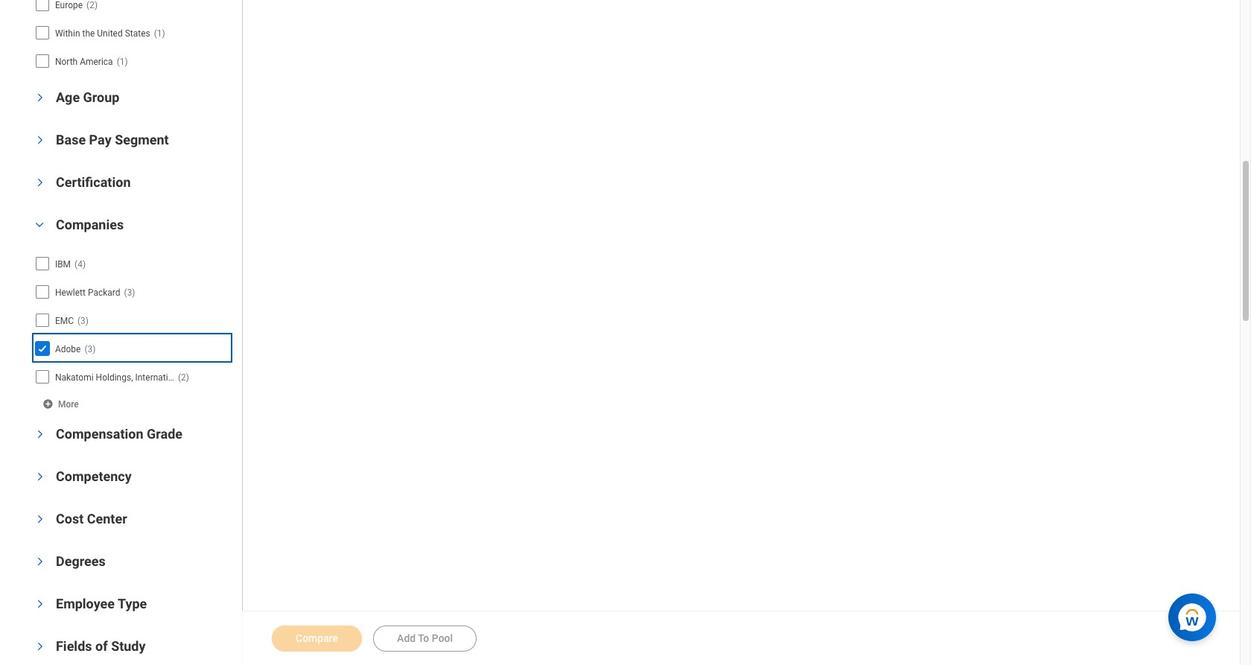 Task type: describe. For each thing, give the bounding box(es) containing it.
check small image
[[33, 339, 51, 357]]

chevron down image for fields of study
[[35, 637, 45, 655]]

base
[[56, 132, 86, 147]]

more
[[58, 399, 79, 409]]

degrees button
[[56, 553, 106, 569]]

within the united states
[[55, 28, 150, 39]]

(4)
[[75, 259, 86, 269]]

employee type
[[56, 596, 147, 611]]

compensation
[[56, 426, 143, 441]]

cost center button
[[56, 511, 127, 526]]

hewlett
[[55, 287, 86, 298]]

group
[[83, 89, 120, 105]]

competency
[[56, 468, 132, 484]]

base pay segment
[[56, 132, 169, 147]]

employee
[[56, 596, 115, 611]]

cost center
[[56, 511, 127, 526]]

north america
[[55, 56, 113, 67]]

fields of study
[[56, 638, 146, 654]]

chevron down image for companies
[[31, 220, 48, 230]]

emc
[[55, 316, 74, 326]]

international
[[135, 372, 185, 383]]

segment
[[115, 132, 169, 147]]

nakatomi holdings, international
[[55, 372, 185, 383]]

tree containing within the united states
[[35, 0, 229, 74]]

north
[[55, 56, 78, 67]]

chevron down image for cost center
[[35, 510, 45, 528]]

study
[[111, 638, 146, 654]]

holdings,
[[96, 372, 133, 383]]

pay
[[89, 132, 111, 147]]

employee type button
[[56, 596, 147, 611]]

chevron down image for certification
[[35, 173, 45, 191]]

(2)
[[178, 372, 189, 383]]

(1) for north america
[[117, 56, 128, 67]]

chevron down image for compensation grade
[[35, 425, 45, 443]]

(3) for emc
[[77, 316, 89, 326]]

fields
[[56, 638, 92, 654]]

companies group
[[30, 215, 235, 413]]

cost
[[56, 511, 84, 526]]



Task type: vqa. For each thing, say whether or not it's contained in the screenshot.
BASE
yes



Task type: locate. For each thing, give the bounding box(es) containing it.
center
[[87, 511, 127, 526]]

2 vertical spatial chevron down image
[[35, 637, 45, 655]]

chevron down image
[[31, 220, 48, 230], [35, 425, 45, 443], [35, 637, 45, 655]]

0 vertical spatial chevron down image
[[31, 220, 48, 230]]

(1) right america
[[117, 56, 128, 67]]

nakatomi
[[55, 372, 94, 383]]

ibm
[[55, 259, 71, 269]]

united
[[97, 28, 123, 39]]

of
[[95, 638, 108, 654]]

(1) right states
[[154, 28, 165, 39]]

packard
[[88, 287, 120, 298]]

the
[[82, 28, 95, 39]]

grade
[[147, 426, 183, 441]]

0 vertical spatial (3)
[[124, 287, 135, 298]]

0 vertical spatial (1)
[[154, 28, 165, 39]]

chevron down image left fields
[[35, 637, 45, 655]]

fields of study button
[[56, 638, 146, 654]]

chevron down image
[[35, 88, 45, 106], [35, 131, 45, 149], [35, 173, 45, 191], [35, 467, 45, 485], [35, 510, 45, 528], [35, 552, 45, 570], [35, 595, 45, 613]]

chevron down image left employee
[[35, 595, 45, 613]]

degrees
[[56, 553, 106, 569]]

companies
[[56, 217, 124, 232]]

competency button
[[56, 468, 132, 484]]

(3) for adobe
[[84, 344, 96, 354]]

america
[[80, 56, 113, 67]]

chevron down image for degrees
[[35, 552, 45, 570]]

chevron down image left 'degrees' "button"
[[35, 552, 45, 570]]

1 vertical spatial chevron down image
[[35, 425, 45, 443]]

2 vertical spatial (3)
[[84, 344, 96, 354]]

adobe
[[55, 344, 81, 354]]

(3) right adobe
[[84, 344, 96, 354]]

chevron down image left the companies
[[31, 220, 48, 230]]

4 chevron down image from the top
[[35, 467, 45, 485]]

base pay segment button
[[56, 132, 169, 147]]

chevron down image for competency
[[35, 467, 45, 485]]

6 chevron down image from the top
[[35, 552, 45, 570]]

within
[[55, 28, 80, 39]]

chevron down image for age group
[[35, 88, 45, 106]]

age
[[56, 89, 80, 105]]

(1)
[[154, 28, 165, 39], [117, 56, 128, 67]]

1 chevron down image from the top
[[35, 88, 45, 106]]

(1) for within the united states
[[154, 28, 165, 39]]

chevron down image left cost
[[35, 510, 45, 528]]

chevron down image left base
[[35, 131, 45, 149]]

states
[[125, 28, 150, 39]]

age group button
[[56, 89, 120, 105]]

chevron down image left the competency
[[35, 467, 45, 485]]

(3)
[[124, 287, 135, 298], [77, 316, 89, 326], [84, 344, 96, 354]]

compensation grade
[[56, 426, 183, 441]]

5 chevron down image from the top
[[35, 510, 45, 528]]

7 chevron down image from the top
[[35, 595, 45, 613]]

age group
[[56, 89, 120, 105]]

3 chevron down image from the top
[[35, 173, 45, 191]]

1 horizontal spatial (1)
[[154, 28, 165, 39]]

certification button
[[56, 174, 131, 190]]

chevron down image for employee type
[[35, 595, 45, 613]]

companies button
[[56, 217, 124, 232]]

certification
[[56, 174, 131, 190]]

(3) for hewlett packard
[[124, 287, 135, 298]]

chevron down image left age
[[35, 88, 45, 106]]

type
[[118, 596, 147, 611]]

chevron down image down more dropdown button on the left
[[35, 425, 45, 443]]

1 vertical spatial (1)
[[117, 56, 128, 67]]

(3) right emc
[[77, 316, 89, 326]]

0 horizontal spatial (1)
[[117, 56, 128, 67]]

2 chevron down image from the top
[[35, 131, 45, 149]]

compensation grade button
[[56, 426, 183, 441]]

chevron down image for base pay segment
[[35, 131, 45, 149]]

companies tree
[[33, 251, 229, 389]]

(3) right packard
[[124, 287, 135, 298]]

1 vertical spatial (3)
[[77, 316, 89, 326]]

chevron down image left certification
[[35, 173, 45, 191]]

hewlett packard
[[55, 287, 120, 298]]

more button
[[42, 398, 80, 410]]

tree
[[35, 0, 229, 74]]



